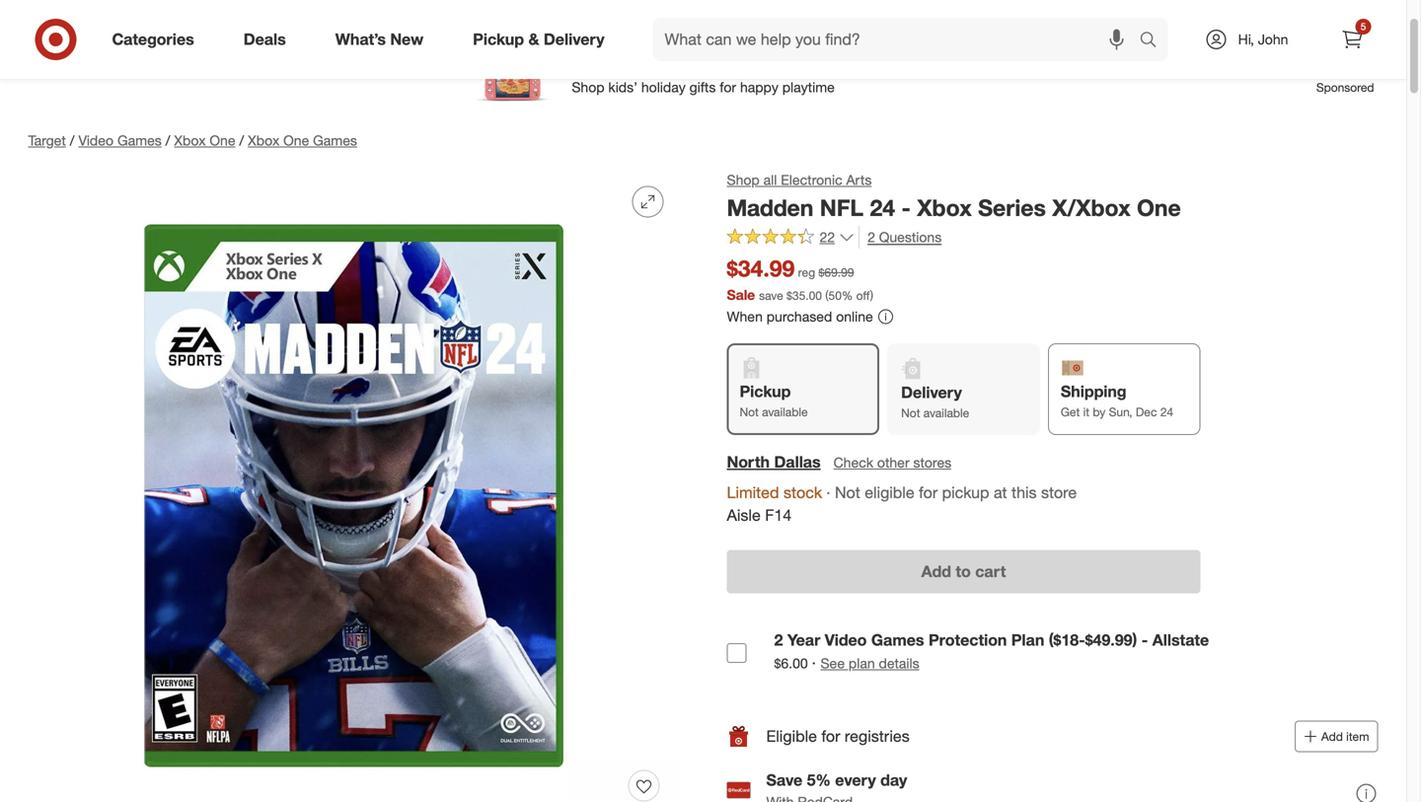 Task type: vqa. For each thing, say whether or not it's contained in the screenshot.
Not to the middle
yes



Task type: describe. For each thing, give the bounding box(es) containing it.
x/xbox
[[1053, 194, 1131, 222]]

by
[[1094, 405, 1106, 419]]

see
[[821, 655, 845, 672]]

14
[[775, 506, 792, 525]]

pickup
[[943, 483, 990, 503]]

add item
[[1322, 730, 1370, 745]]

24 for dec
[[1161, 405, 1174, 419]]

electronic
[[781, 171, 843, 189]]

&
[[529, 30, 540, 49]]

($18-
[[1049, 631, 1086, 650]]

eligible for registries
[[767, 727, 910, 747]]

search button
[[1131, 18, 1179, 65]]

series
[[979, 194, 1047, 222]]

target
[[28, 132, 66, 149]]

north
[[727, 453, 770, 472]]

)
[[871, 288, 874, 303]]

advertisement region
[[12, 64, 1395, 111]]

available for pickup
[[762, 405, 808, 419]]

check
[[834, 454, 874, 471]]

video for /
[[78, 132, 114, 149]]

22 link
[[727, 226, 855, 250]]

1 horizontal spatial games
[[313, 132, 357, 149]]

year
[[788, 631, 821, 650]]

· inside limited stock · not eligible for pickup at this store aisle f 14
[[827, 483, 831, 503]]

details
[[879, 655, 920, 672]]

$69.99
[[819, 265, 855, 280]]

delivery not available
[[902, 383, 970, 420]]

f
[[765, 506, 775, 525]]

see plan details button
[[821, 654, 920, 674]]

24 for nfl
[[870, 194, 896, 222]]

not for pickup
[[740, 405, 759, 419]]

cart
[[976, 562, 1007, 582]]

online
[[837, 308, 874, 325]]

save
[[759, 288, 784, 303]]

explore gift ideas link
[[357, 0, 1050, 39]]

check other stores button
[[833, 452, 953, 474]]

pickup not available
[[740, 382, 808, 419]]

plan
[[849, 655, 875, 672]]

day
[[881, 771, 908, 790]]

pickup & delivery link
[[456, 18, 630, 61]]

shipping get it by sun, dec 24
[[1061, 382, 1174, 419]]

explore
[[451, 15, 500, 33]]

check other stores
[[834, 454, 952, 471]]

5%
[[807, 771, 831, 790]]

it
[[1084, 405, 1090, 419]]

target link
[[28, 132, 66, 149]]

2 questions link
[[859, 226, 942, 249]]

deals link
[[227, 18, 311, 61]]

add to cart
[[922, 562, 1007, 582]]

50
[[829, 288, 842, 303]]

what's new link
[[319, 18, 448, 61]]

xbox for madden
[[918, 194, 972, 222]]

2 for year
[[775, 631, 783, 650]]

protection
[[929, 631, 1008, 650]]

pickup for not
[[740, 382, 791, 401]]

save 5% every day
[[767, 771, 908, 790]]

questions
[[880, 229, 942, 246]]

this
[[1012, 483, 1037, 503]]

pickup for &
[[473, 30, 524, 49]]

hi,
[[1239, 31, 1255, 48]]

stores
[[914, 454, 952, 471]]

all
[[764, 171, 777, 189]]

22
[[820, 229, 835, 246]]

limited stock · not eligible for pickup at this store aisle f 14
[[727, 483, 1077, 525]]

1 horizontal spatial one
[[284, 132, 309, 149]]

at
[[994, 483, 1008, 503]]

2 for questions
[[868, 229, 876, 246]]

arts
[[847, 171, 872, 189]]

dallas
[[775, 453, 821, 472]]

north dallas
[[727, 453, 821, 472]]

video for year
[[825, 631, 867, 650]]

add for add to cart
[[922, 562, 952, 582]]

off
[[857, 288, 871, 303]]

dec
[[1136, 405, 1158, 419]]

madden
[[727, 194, 814, 222]]

0 horizontal spatial xbox
[[174, 132, 206, 149]]

reg
[[798, 265, 816, 280]]

nfl
[[820, 194, 864, 222]]

add for add item
[[1322, 730, 1344, 745]]

5 link
[[1332, 18, 1375, 61]]

deals
[[244, 30, 286, 49]]

5
[[1361, 20, 1367, 33]]

target / video games / xbox one / xbox one games
[[28, 132, 357, 149]]

(
[[826, 288, 829, 303]]

gift
[[504, 15, 526, 33]]

$6.00
[[775, 655, 808, 672]]



Task type: locate. For each thing, give the bounding box(es) containing it.
to
[[956, 562, 971, 582]]

pickup up north dallas
[[740, 382, 791, 401]]

1 vertical spatial 2
[[775, 631, 783, 650]]

sale
[[727, 286, 756, 304]]

0 vertical spatial 2
[[868, 229, 876, 246]]

2 / from the left
[[166, 132, 170, 149]]

available up north dallas
[[762, 405, 808, 419]]

0 horizontal spatial games
[[117, 132, 162, 149]]

available inside pickup not available
[[762, 405, 808, 419]]

categories
[[112, 30, 194, 49]]

0 horizontal spatial video
[[78, 132, 114, 149]]

0 vertical spatial 24
[[870, 194, 896, 222]]

shop
[[727, 171, 760, 189]]

add left item
[[1322, 730, 1344, 745]]

games for target
[[117, 132, 162, 149]]

1 horizontal spatial xbox
[[248, 132, 280, 149]]

-
[[902, 194, 911, 222], [1142, 631, 1149, 650]]

add inside button
[[922, 562, 952, 582]]

not for delivery
[[902, 406, 921, 420]]

stock
[[784, 483, 823, 503]]

0 vertical spatial -
[[902, 194, 911, 222]]

allstate
[[1153, 631, 1210, 650]]

when purchased online
[[727, 308, 874, 325]]

2 left year
[[775, 631, 783, 650]]

available for delivery
[[924, 406, 970, 420]]

0 horizontal spatial one
[[210, 132, 236, 149]]

add to cart button
[[727, 551, 1201, 594]]

xbox
[[174, 132, 206, 149], [248, 132, 280, 149], [918, 194, 972, 222]]

plan
[[1012, 631, 1045, 650]]

add item button
[[1295, 721, 1379, 753]]

24 up 2 questions link on the top right
[[870, 194, 896, 222]]

video
[[78, 132, 114, 149], [825, 631, 867, 650]]

pickup & delivery
[[473, 30, 605, 49]]

2 horizontal spatial /
[[239, 132, 244, 149]]

2 left questions at the top of the page
[[868, 229, 876, 246]]

sun,
[[1110, 405, 1133, 419]]

other
[[878, 454, 910, 471]]

0 horizontal spatial 24
[[870, 194, 896, 222]]

for down stores
[[919, 483, 938, 503]]

new
[[390, 30, 424, 49]]

0 horizontal spatial delivery
[[544, 30, 605, 49]]

1 vertical spatial 24
[[1161, 405, 1174, 419]]

one inside shop all electronic arts madden nfl 24 - xbox series x/xbox one
[[1138, 194, 1182, 222]]

xbox inside shop all electronic arts madden nfl 24 - xbox series x/xbox one
[[918, 194, 972, 222]]

24 right dec
[[1161, 405, 1174, 419]]

not inside pickup not available
[[740, 405, 759, 419]]

categories link
[[95, 18, 219, 61]]

one right x/xbox
[[1138, 194, 1182, 222]]

eligible
[[767, 727, 818, 747]]

item
[[1347, 730, 1370, 745]]

2 year video games protection plan ($18-$49.99) - allstate $6.00 · see plan details
[[775, 631, 1210, 673]]

1 vertical spatial -
[[1142, 631, 1149, 650]]

not down 'check' on the bottom of page
[[835, 483, 861, 503]]

xbox right xbox one link
[[248, 132, 280, 149]]

1 horizontal spatial video
[[825, 631, 867, 650]]

0 horizontal spatial for
[[822, 727, 841, 747]]

1 vertical spatial add
[[1322, 730, 1344, 745]]

aisle
[[727, 506, 761, 525]]

24 inside shop all electronic arts madden nfl 24 - xbox series x/xbox one
[[870, 194, 896, 222]]

0 vertical spatial delivery
[[544, 30, 605, 49]]

· left see
[[812, 654, 817, 673]]

2 horizontal spatial games
[[872, 631, 925, 650]]

0 vertical spatial video
[[78, 132, 114, 149]]

/ right xbox one link
[[239, 132, 244, 149]]

2 inside 2 questions link
[[868, 229, 876, 246]]

video right target on the left of page
[[78, 132, 114, 149]]

what's
[[335, 30, 386, 49]]

every
[[836, 771, 877, 790]]

0 horizontal spatial 2
[[775, 631, 783, 650]]

purchased
[[767, 308, 833, 325]]

1 horizontal spatial -
[[1142, 631, 1149, 650]]

$
[[787, 288, 793, 303]]

0 horizontal spatial -
[[902, 194, 911, 222]]

xbox right video games link
[[174, 132, 206, 149]]

/
[[70, 132, 74, 149], [166, 132, 170, 149], [239, 132, 244, 149]]

store
[[1042, 483, 1077, 503]]

$49.99)
[[1086, 631, 1138, 650]]

not inside limited stock · not eligible for pickup at this store aisle f 14
[[835, 483, 861, 503]]

for right eligible
[[822, 727, 841, 747]]

1 horizontal spatial for
[[919, 483, 938, 503]]

what's new
[[335, 30, 424, 49]]

1 horizontal spatial 24
[[1161, 405, 1174, 419]]

get
[[1061, 405, 1081, 419]]

1 vertical spatial for
[[822, 727, 841, 747]]

0 vertical spatial pickup
[[473, 30, 524, 49]]

2 horizontal spatial one
[[1138, 194, 1182, 222]]

1 horizontal spatial pickup
[[740, 382, 791, 401]]

eligible
[[865, 483, 915, 503]]

add
[[922, 562, 952, 582], [1322, 730, 1344, 745]]

registries
[[845, 727, 910, 747]]

games for 2
[[872, 631, 925, 650]]

1 vertical spatial ·
[[812, 654, 817, 673]]

video inside 2 year video games protection plan ($18-$49.99) - allstate $6.00 · see plan details
[[825, 631, 867, 650]]

· inside 2 year video games protection plan ($18-$49.99) - allstate $6.00 · see plan details
[[812, 654, 817, 673]]

- right $49.99)
[[1142, 631, 1149, 650]]

delivery inside delivery not available
[[902, 383, 963, 402]]

not
[[740, 405, 759, 419], [902, 406, 921, 420], [835, 483, 861, 503]]

delivery up stores
[[902, 383, 963, 402]]

pickup
[[473, 30, 524, 49], [740, 382, 791, 401]]

available up stores
[[924, 406, 970, 420]]

None checkbox
[[727, 644, 747, 664]]

when
[[727, 308, 763, 325]]

explore gift ideas
[[451, 15, 565, 33]]

not up north
[[740, 405, 759, 419]]

0 horizontal spatial ·
[[812, 654, 817, 673]]

- inside 2 year video games protection plan ($18-$49.99) - allstate $6.00 · see plan details
[[1142, 631, 1149, 650]]

1 horizontal spatial available
[[924, 406, 970, 420]]

1 vertical spatial pickup
[[740, 382, 791, 401]]

0 horizontal spatial /
[[70, 132, 74, 149]]

1 horizontal spatial ·
[[827, 483, 831, 503]]

0 vertical spatial add
[[922, 562, 952, 582]]

one left xbox one games link on the left top
[[210, 132, 236, 149]]

2 horizontal spatial not
[[902, 406, 921, 420]]

delivery
[[544, 30, 605, 49], [902, 383, 963, 402]]

·
[[827, 483, 831, 503], [812, 654, 817, 673]]

$34.99 reg $69.99 sale save $ 35.00 ( 50 % off )
[[727, 255, 874, 304]]

hi, john
[[1239, 31, 1289, 48]]

%
[[842, 288, 853, 303]]

add inside 'button'
[[1322, 730, 1344, 745]]

john
[[1259, 31, 1289, 48]]

not up other
[[902, 406, 921, 420]]

one right xbox one link
[[284, 132, 309, 149]]

- up 2 questions
[[902, 194, 911, 222]]

search
[[1131, 32, 1179, 51]]

1 horizontal spatial 2
[[868, 229, 876, 246]]

0 horizontal spatial not
[[740, 405, 759, 419]]

0 horizontal spatial pickup
[[473, 30, 524, 49]]

24 inside shipping get it by sun, dec 24
[[1161, 405, 1174, 419]]

1 horizontal spatial add
[[1322, 730, 1344, 745]]

35.00
[[793, 288, 822, 303]]

madden nfl 24 - xbox series x/xbox one, 1 of 8 image
[[28, 170, 680, 803]]

1 vertical spatial delivery
[[902, 383, 963, 402]]

1 vertical spatial video
[[825, 631, 867, 650]]

/ left xbox one link
[[166, 132, 170, 149]]

0 vertical spatial ·
[[827, 483, 831, 503]]

for inside limited stock · not eligible for pickup at this store aisle f 14
[[919, 483, 938, 503]]

/ right target link
[[70, 132, 74, 149]]

1 horizontal spatial delivery
[[902, 383, 963, 402]]

0 horizontal spatial available
[[762, 405, 808, 419]]

shipping
[[1061, 382, 1127, 401]]

shop all electronic arts madden nfl 24 - xbox series x/xbox one
[[727, 171, 1182, 222]]

pickup left &
[[473, 30, 524, 49]]

$34.99
[[727, 255, 795, 282]]

north dallas button
[[727, 451, 821, 474]]

video up see
[[825, 631, 867, 650]]

2
[[868, 229, 876, 246], [775, 631, 783, 650]]

0 vertical spatial for
[[919, 483, 938, 503]]

· right stock
[[827, 483, 831, 503]]

available
[[762, 405, 808, 419], [924, 406, 970, 420]]

1 horizontal spatial not
[[835, 483, 861, 503]]

2 horizontal spatial xbox
[[918, 194, 972, 222]]

one
[[210, 132, 236, 149], [284, 132, 309, 149], [1138, 194, 1182, 222]]

xbox up questions at the top of the page
[[918, 194, 972, 222]]

games inside 2 year video games protection plan ($18-$49.99) - allstate $6.00 · see plan details
[[872, 631, 925, 650]]

save
[[767, 771, 803, 790]]

video games link
[[78, 132, 162, 149]]

xbox for /
[[248, 132, 280, 149]]

2 inside 2 year video games protection plan ($18-$49.99) - allstate $6.00 · see plan details
[[775, 631, 783, 650]]

games
[[117, 132, 162, 149], [313, 132, 357, 149], [872, 631, 925, 650]]

not inside delivery not available
[[902, 406, 921, 420]]

1 / from the left
[[70, 132, 74, 149]]

0 horizontal spatial add
[[922, 562, 952, 582]]

What can we help you find? suggestions appear below search field
[[653, 18, 1145, 61]]

ideas
[[530, 15, 565, 33]]

pickup inside pickup not available
[[740, 382, 791, 401]]

available inside delivery not available
[[924, 406, 970, 420]]

delivery inside pickup & delivery link
[[544, 30, 605, 49]]

add left to
[[922, 562, 952, 582]]

- inside shop all electronic arts madden nfl 24 - xbox series x/xbox one
[[902, 194, 911, 222]]

1 horizontal spatial /
[[166, 132, 170, 149]]

delivery right &
[[544, 30, 605, 49]]

3 / from the left
[[239, 132, 244, 149]]

limited
[[727, 483, 780, 503]]



